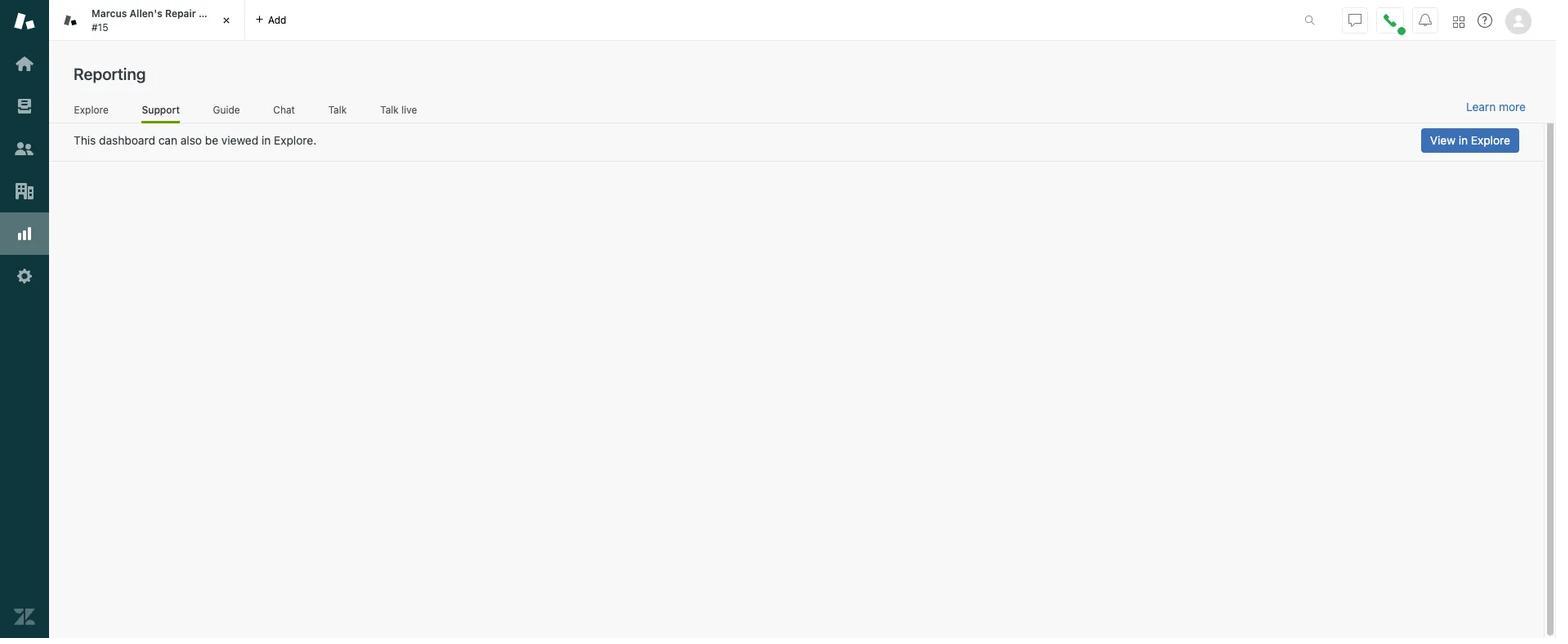 Task type: vqa. For each thing, say whether or not it's contained in the screenshot.
Talk related to Talk live
yes



Task type: locate. For each thing, give the bounding box(es) containing it.
learn
[[1466, 100, 1496, 114]]

reporting
[[74, 65, 146, 83]]

1 horizontal spatial in
[[1459, 133, 1468, 147]]

chat link
[[273, 103, 295, 121]]

0 vertical spatial explore
[[74, 103, 108, 116]]

explore link
[[74, 103, 109, 121]]

talk
[[328, 103, 347, 116], [380, 103, 399, 116]]

get started image
[[14, 53, 35, 74]]

this
[[74, 133, 96, 147]]

0 horizontal spatial talk
[[328, 103, 347, 116]]

also
[[180, 133, 202, 147]]

in
[[262, 133, 271, 147], [1459, 133, 1468, 147]]

explore up this
[[74, 103, 108, 116]]

add button
[[245, 0, 296, 40]]

talk left the 'live'
[[380, 103, 399, 116]]

tab
[[49, 0, 245, 41]]

explore inside button
[[1471, 133, 1510, 147]]

in right viewed
[[262, 133, 271, 147]]

1 horizontal spatial talk
[[380, 103, 399, 116]]

view in explore button
[[1421, 128, 1519, 153]]

marcus
[[92, 7, 127, 20]]

live
[[401, 103, 417, 116]]

in right view
[[1459, 133, 1468, 147]]

zendesk products image
[[1453, 16, 1465, 27]]

marcus allen's repair ticket #15
[[92, 7, 228, 33]]

1 in from the left
[[262, 133, 271, 147]]

more
[[1499, 100, 1526, 114]]

learn more
[[1466, 100, 1526, 114]]

1 vertical spatial explore
[[1471, 133, 1510, 147]]

zendesk image
[[14, 606, 35, 628]]

explore down learn more link
[[1471, 133, 1510, 147]]

button displays agent's chat status as invisible. image
[[1349, 13, 1362, 27]]

2 in from the left
[[1459, 133, 1468, 147]]

support link
[[142, 103, 180, 123]]

talk right chat
[[328, 103, 347, 116]]

tab containing marcus allen's repair ticket
[[49, 0, 245, 41]]

talk for talk
[[328, 103, 347, 116]]

reporting image
[[14, 223, 35, 244]]

2 talk from the left
[[380, 103, 399, 116]]

dashboard
[[99, 133, 155, 147]]

0 horizontal spatial in
[[262, 133, 271, 147]]

explore
[[74, 103, 108, 116], [1471, 133, 1510, 147]]

admin image
[[14, 266, 35, 287]]

in inside view in explore button
[[1459, 133, 1468, 147]]

talk live
[[380, 103, 417, 116]]

#15
[[92, 21, 108, 33]]

1 horizontal spatial explore
[[1471, 133, 1510, 147]]

guide
[[213, 103, 240, 116]]

1 talk from the left
[[328, 103, 347, 116]]

allen's
[[130, 7, 162, 20]]

customers image
[[14, 138, 35, 159]]

organizations image
[[14, 181, 35, 202]]



Task type: describe. For each thing, give the bounding box(es) containing it.
talk link
[[328, 103, 347, 121]]

talk for talk live
[[380, 103, 399, 116]]

explore.
[[274, 133, 317, 147]]

tabs tab list
[[49, 0, 1287, 41]]

0 horizontal spatial explore
[[74, 103, 108, 116]]

ticket
[[199, 7, 228, 20]]

zendesk support image
[[14, 11, 35, 32]]

talk live link
[[380, 103, 418, 121]]

add
[[268, 13, 286, 26]]

chat
[[273, 103, 295, 116]]

get help image
[[1478, 13, 1492, 28]]

repair
[[165, 7, 196, 20]]

notifications image
[[1419, 13, 1432, 27]]

main element
[[0, 0, 49, 638]]

be
[[205, 133, 218, 147]]

can
[[158, 133, 177, 147]]

view
[[1430, 133, 1456, 147]]

this dashboard can also be viewed in explore.
[[74, 133, 317, 147]]

learn more link
[[1466, 100, 1526, 114]]

viewed
[[221, 133, 258, 147]]

view in explore
[[1430, 133, 1510, 147]]

guide link
[[213, 103, 240, 121]]

views image
[[14, 96, 35, 117]]

close image
[[218, 12, 235, 29]]

support
[[142, 103, 180, 116]]



